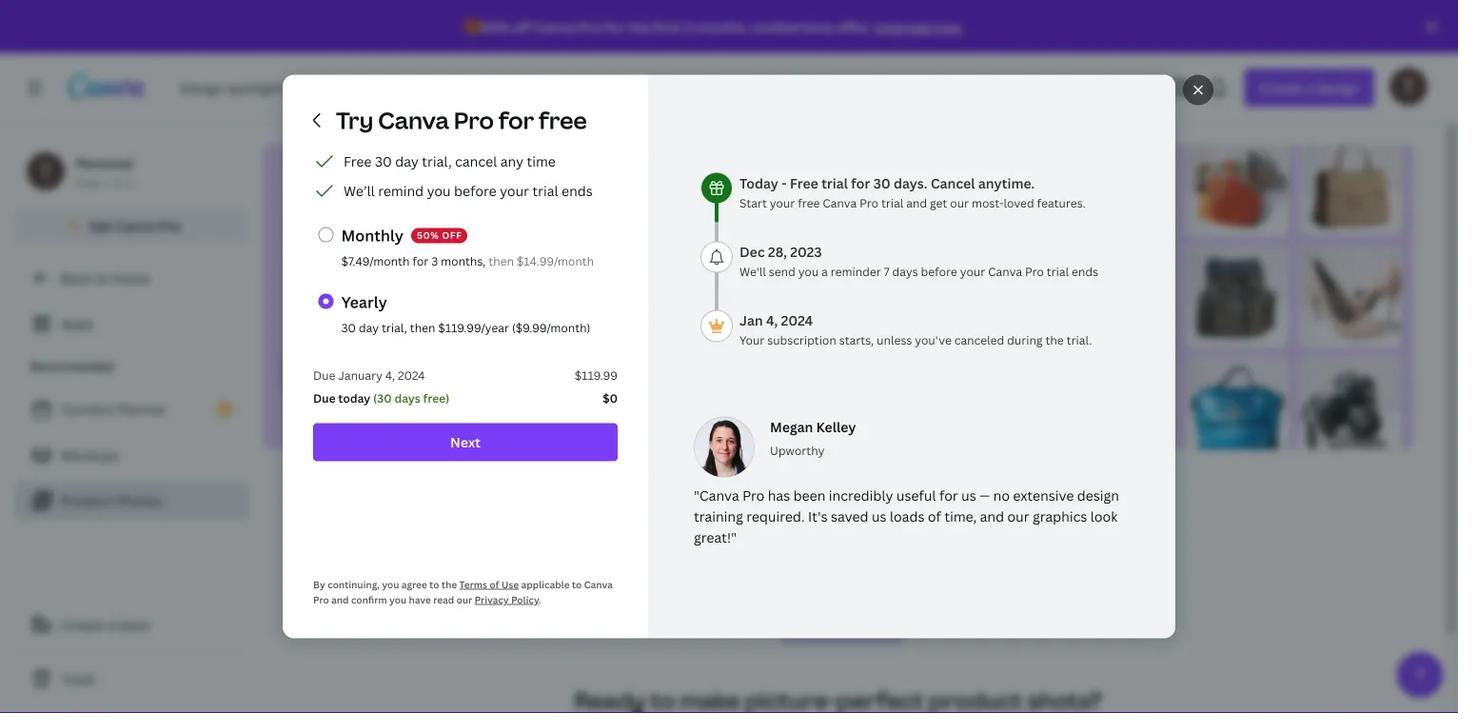 Task type: describe. For each thing, give the bounding box(es) containing it.
$0
[[603, 390, 618, 406]]

content planner
[[61, 400, 166, 418]]

then for $7.49/month
[[489, 253, 514, 269]]

a inside dec 28, 2023 we'll send you a reminder 7 days before your canva pro trial ends
[[822, 264, 828, 279]]

get canva pro button
[[15, 208, 248, 244]]

for up any at left top
[[499, 105, 534, 136]]

we'll remind you before your trial ends
[[344, 182, 593, 200]]

get canva pro
[[89, 217, 181, 235]]

terms
[[459, 578, 488, 591]]

your
[[740, 332, 765, 348]]

2 vertical spatial the
[[442, 578, 457, 591]]

0 horizontal spatial us
[[872, 508, 887, 526]]

0 vertical spatial off
[[513, 18, 532, 36]]

pro left first
[[579, 18, 602, 36]]

1 vertical spatial 3
[[432, 253, 438, 269]]

canceled
[[955, 332, 1005, 348]]

time,
[[945, 508, 977, 526]]

choose
[[301, 364, 350, 382]]

1 vertical spatial photos
[[395, 284, 447, 304]]

next
[[450, 433, 481, 451]]

loads
[[890, 508, 925, 526]]

back to home
[[61, 269, 150, 287]]

extensive
[[1014, 487, 1074, 505]]

our inside today - free trial for 30 days. cancel anytime. start your free canva pro trial and get our most-loved features.
[[951, 195, 969, 211]]

them
[[286, 309, 324, 329]]

edit
[[394, 259, 422, 279]]

0 horizontal spatial .
[[539, 594, 542, 607]]

$119.99
[[575, 368, 618, 383]]

trial right -
[[822, 174, 848, 192]]

policy
[[511, 594, 539, 607]]

•
[[104, 175, 108, 190]]

—
[[980, 487, 991, 505]]

free)
[[423, 390, 450, 406]]

bulk
[[359, 259, 390, 279]]

canva inside today - free trial for 30 days. cancel anytime. start your free canva pro trial and get our most-loved features.
[[823, 195, 857, 211]]

jan 4, 2024 your subscription starts, unless you've canceled during the trial.
[[740, 311, 1093, 348]]

1 vertical spatial photos
[[116, 492, 161, 510]]

create
[[61, 616, 104, 634]]

graphics
[[1033, 508, 1088, 526]]

personal
[[76, 154, 133, 172]]

start
[[740, 195, 767, 211]]

back to home link
[[15, 259, 248, 297]]

upgrade now button
[[874, 18, 961, 36]]

2023
[[791, 243, 822, 261]]

most-
[[972, 195, 1004, 211]]

0 vertical spatial before
[[454, 182, 497, 200]]

for down 50% off
[[413, 253, 429, 269]]

product photos inside list
[[61, 492, 161, 510]]

loved
[[1004, 195, 1035, 211]]

try canva pro for free
[[336, 105, 587, 136]]

we'll
[[664, 284, 698, 304]]

trash
[[61, 670, 96, 688]]

kelley
[[817, 418, 856, 436]]

trial inside dec 28, 2023 we'll send you a reminder 7 days before your canva pro trial ends
[[1047, 264, 1069, 279]]

days.
[[894, 174, 928, 192]]

day for free
[[395, 152, 419, 170]]

1 vertical spatial 2024
[[398, 368, 425, 383]]

planner
[[117, 400, 166, 418]]

training
[[694, 508, 743, 526]]

and inside "canva pro has been incredibly useful for us — no extensive design training required. it's saved us loads of time, and our graphics look great!"
[[980, 508, 1005, 526]]

canva inside "button"
[[116, 217, 156, 235]]

4, inside jan 4, 2024 your subscription starts, unless you've canceled during the trial.
[[767, 311, 778, 329]]

($9.99/month)
[[512, 320, 591, 336]]

pro inside today - free trial for 30 days. cancel anytime. start your free canva pro trial and get our most-loved features.
[[860, 195, 879, 211]]

apps link
[[15, 305, 248, 343]]

1 horizontal spatial photos
[[416, 201, 524, 242]]

folders,
[[470, 284, 526, 304]]

the inside jan 4, 2024 your subscription starts, unless you've canceled during the trial.
[[1046, 332, 1064, 348]]

great!"
[[694, 528, 737, 547]]

your inside dec 28, 2023 we'll send you a reminder 7 days before your canva pro trial ends
[[961, 264, 986, 279]]

first
[[654, 18, 682, 36]]

try
[[336, 105, 374, 136]]

useful
[[897, 487, 937, 505]]

your inside magically bulk edit photos to get your products ready for sale. simply upload photos or folders, select a style, and we'll perfect them for you.
[[528, 259, 562, 279]]

to right back
[[95, 269, 109, 287]]

1 vertical spatial of
[[490, 578, 499, 591]]

free •
[[76, 175, 108, 190]]

apps
[[61, 315, 94, 333]]

subscription
[[768, 332, 837, 348]]

during
[[1008, 332, 1043, 348]]

then for yearly
[[410, 320, 436, 336]]

0 horizontal spatial off
[[442, 229, 462, 242]]

0 horizontal spatial days
[[395, 390, 421, 406]]

0 vertical spatial product
[[286, 201, 410, 242]]

by
[[313, 578, 325, 591]]

our inside "canva pro has been incredibly useful for us — no extensive design training required. it's saved us loads of time, and our graphics look great!"
[[1008, 508, 1030, 526]]

jan
[[740, 311, 763, 329]]

continuing,
[[328, 578, 380, 591]]

perfect
[[701, 284, 755, 304]]

saved
[[831, 508, 869, 526]]

free inside today - free trial for 30 days. cancel anytime. start your free canva pro trial and get our most-loved features.
[[798, 195, 820, 211]]

ready
[[636, 259, 678, 279]]

a inside create a team button
[[107, 616, 114, 634]]

been
[[794, 487, 826, 505]]

or
[[450, 284, 466, 304]]

cancel
[[455, 152, 497, 170]]

free 30 day trial, cancel any time
[[344, 152, 556, 170]]

by continuing, you agree to the terms of use
[[313, 578, 519, 591]]

top level navigation element
[[168, 69, 765, 107]]

due for due today (30 days free)
[[313, 390, 336, 406]]

you.
[[353, 309, 384, 329]]

trial, for yearly
[[382, 320, 407, 336]]

megan kelley upworthy
[[770, 418, 856, 458]]

trash link
[[15, 660, 248, 698]]

months,
[[441, 253, 486, 269]]

design
[[1078, 487, 1120, 505]]

of inside "canva pro has been incredibly useful for us — no extensive design training required. it's saved us loads of time, and our graphics look great!"
[[928, 508, 942, 526]]

free for free •
[[76, 175, 100, 190]]

30 inside today - free trial for 30 days. cancel anytime. start your free canva pro trial and get our most-loved features.
[[874, 174, 891, 192]]

use
[[502, 578, 519, 591]]

28,
[[768, 243, 787, 261]]

7
[[884, 264, 890, 279]]

privacy policy .
[[475, 594, 542, 607]]

1 horizontal spatial 3
[[685, 18, 693, 36]]

1 vertical spatial 4,
[[385, 368, 395, 383]]

0 horizontal spatial free
[[539, 105, 587, 136]]



Task type: locate. For each thing, give the bounding box(es) containing it.
for left days. at right top
[[852, 174, 871, 192]]

trial up $14.99/month
[[533, 182, 559, 200]]

a inside magically bulk edit photos to get your products ready for sale. simply upload photos or folders, select a style, and we'll perfect them for you.
[[577, 284, 586, 304]]

monthly
[[341, 225, 404, 246]]

canva right applicable in the left bottom of the page
[[584, 578, 613, 591]]

pro inside dec 28, 2023 we'll send you a reminder 7 days before your canva pro trial ends
[[1025, 264, 1044, 279]]

0 vertical spatial photos
[[416, 201, 524, 242]]

due
[[313, 368, 336, 383], [313, 390, 336, 406]]

choose photos button
[[286, 354, 414, 392]]

canva inside dec 28, 2023 we'll send you a reminder 7 days before your canva pro trial ends
[[989, 264, 1023, 279]]

free right -
[[790, 174, 819, 192]]

2 vertical spatial a
[[107, 616, 114, 634]]

due for due january 4, 2024
[[313, 368, 336, 383]]

3 right first
[[685, 18, 693, 36]]

days right (30
[[395, 390, 421, 406]]

1 horizontal spatial list
[[313, 150, 618, 202]]

50% right 🎁
[[480, 18, 510, 36]]

1 horizontal spatial ends
[[1072, 264, 1099, 279]]

1 due from the top
[[313, 368, 336, 383]]

0 vertical spatial 3
[[685, 18, 693, 36]]

trial, left cancel
[[422, 152, 452, 170]]

pro up back to home link
[[159, 217, 181, 235]]

dec 28, 2023 we'll send you a reminder 7 days before your canva pro trial ends
[[740, 243, 1099, 279]]

a down 2023
[[822, 264, 828, 279]]

1 vertical spatial ends
[[1072, 264, 1099, 279]]

pro
[[579, 18, 602, 36], [454, 105, 494, 136], [860, 195, 879, 211], [159, 217, 181, 235], [1025, 264, 1044, 279], [743, 487, 765, 505], [313, 594, 329, 607]]

0 vertical spatial 30
[[375, 152, 392, 170]]

anytime.
[[979, 174, 1035, 192]]

and inside today - free trial for 30 days. cancel anytime. start your free canva pro trial and get our most-loved features.
[[907, 195, 928, 211]]

1 horizontal spatial time
[[804, 18, 834, 36]]

to inside magically bulk edit photos to get your products ready for sale. simply upload photos or folders, select a style, and we'll perfect them for you.
[[482, 259, 497, 279]]

our down no
[[1008, 508, 1030, 526]]

$7.49/month
[[341, 253, 410, 269]]

create a team button
[[15, 606, 248, 644]]

trial.
[[1067, 332, 1093, 348]]

you left have
[[390, 594, 407, 607]]

products
[[565, 259, 632, 279]]

4, up (30
[[385, 368, 395, 383]]

and down continuing,
[[331, 594, 349, 607]]

1 vertical spatial day
[[359, 320, 379, 336]]

30 inside yearly 30 day trial, then $119.99/year ($9.99/month)
[[341, 320, 356, 336]]

product inside 'product photos' link
[[61, 492, 113, 510]]

1 horizontal spatial days
[[893, 264, 919, 279]]

content
[[61, 400, 113, 418]]

magically
[[286, 259, 355, 279]]

simply
[[286, 284, 336, 304]]

1 horizontal spatial trial,
[[422, 152, 452, 170]]

look
[[1091, 508, 1118, 526]]

content planner link
[[15, 390, 248, 428]]

canva up free 30 day trial, cancel any time
[[378, 105, 449, 136]]

before down cancel
[[454, 182, 497, 200]]

day for yearly
[[359, 320, 379, 336]]

today - free trial for 30 days. cancel anytime. start your free canva pro trial and get our most-loved features.
[[740, 174, 1086, 211]]

0 horizontal spatial product photos
[[61, 492, 161, 510]]

1 horizontal spatial before
[[921, 264, 958, 279]]

days right 7
[[893, 264, 919, 279]]

0 horizontal spatial list
[[15, 390, 248, 520]]

list containing free 30 day trial, cancel any time
[[313, 150, 618, 202]]

0 vertical spatial .
[[961, 18, 964, 36]]

agree
[[402, 578, 427, 591]]

0 vertical spatial time
[[804, 18, 834, 36]]

1 horizontal spatial 50%
[[480, 18, 510, 36]]

1 horizontal spatial product photos
[[286, 201, 524, 242]]

to right applicable in the left bottom of the page
[[572, 578, 582, 591]]

trial, inside yearly 30 day trial, then $119.99/year ($9.99/month)
[[382, 320, 407, 336]]

before inside dec 28, 2023 we'll send you a reminder 7 days before your canva pro trial ends
[[921, 264, 958, 279]]

cancel
[[931, 174, 976, 192]]

1 horizontal spatial off
[[513, 18, 532, 36]]

1 vertical spatial days
[[395, 390, 421, 406]]

before
[[454, 182, 497, 200], [921, 264, 958, 279]]

required.
[[747, 508, 805, 526]]

product photos down 'mockups' link
[[61, 492, 161, 510]]

$14.99/month
[[517, 253, 594, 269]]

create a team
[[61, 616, 150, 634]]

1 vertical spatial then
[[410, 320, 436, 336]]

1 vertical spatial product photos
[[61, 492, 161, 510]]

1 vertical spatial us
[[872, 508, 887, 526]]

we'll
[[344, 182, 375, 200]]

2 due from the top
[[313, 390, 336, 406]]

select
[[529, 284, 574, 304]]

0 vertical spatial 4,
[[767, 311, 778, 329]]

0 horizontal spatial photos
[[116, 492, 161, 510]]

1 horizontal spatial product
[[286, 201, 410, 242]]

🎁
[[464, 18, 478, 36]]

our down cancel
[[951, 195, 969, 211]]

photos inside button
[[353, 364, 398, 382]]

our down terms
[[457, 594, 473, 607]]

pro inside "canva pro has been incredibly useful for us — no extensive design training required. it's saved us loads of time, and our graphics look great!"
[[743, 487, 765, 505]]

1 vertical spatial before
[[921, 264, 958, 279]]

0 horizontal spatial before
[[454, 182, 497, 200]]

photos
[[416, 201, 524, 242], [116, 492, 161, 510]]

free up the we'll
[[344, 152, 372, 170]]

2 horizontal spatial our
[[1008, 508, 1030, 526]]

for inside today - free trial for 30 days. cancel anytime. start your free canva pro trial and get our most-loved features.
[[852, 174, 871, 192]]

you
[[427, 182, 451, 200], [799, 264, 819, 279], [382, 578, 399, 591], [390, 594, 407, 607]]

1 horizontal spatial free
[[344, 152, 372, 170]]

due down choose in the bottom left of the page
[[313, 390, 336, 406]]

magically bulk edit photos to get your products ready for sale. simply upload photos or folders, select a style, and we'll perfect them for you.
[[286, 259, 755, 329]]

us down incredibly
[[872, 508, 887, 526]]

1 horizontal spatial 2024
[[781, 311, 813, 329]]

pro inside the get canva pro "button"
[[159, 217, 181, 235]]

a left team at the left
[[107, 616, 114, 634]]

1 horizontal spatial get
[[930, 195, 948, 211]]

2 horizontal spatial a
[[822, 264, 828, 279]]

for left first
[[605, 18, 626, 36]]

you inside dec 28, 2023 we'll send you a reminder 7 days before your canva pro trial ends
[[799, 264, 819, 279]]

0 horizontal spatial a
[[107, 616, 114, 634]]

pro up during
[[1025, 264, 1044, 279]]

upload
[[340, 284, 391, 304]]

4, right 'jan'
[[767, 311, 778, 329]]

0 horizontal spatial 30
[[341, 320, 356, 336]]

and inside magically bulk edit photos to get your products ready for sale. simply upload photos or folders, select a style, and we'll perfect them for you.
[[633, 284, 661, 304]]

time left offer.
[[804, 18, 834, 36]]

day inside yearly 30 day trial, then $119.99/year ($9.99/month)
[[359, 320, 379, 336]]

free
[[344, 152, 372, 170], [790, 174, 819, 192], [76, 175, 100, 190]]

day down yearly
[[359, 320, 379, 336]]

2 vertical spatial photos
[[353, 364, 398, 382]]

0 vertical spatial us
[[962, 487, 977, 505]]

2 horizontal spatial free
[[790, 174, 819, 192]]

photos down edit
[[395, 284, 447, 304]]

terms of use link
[[459, 578, 519, 591]]

pro inside applicable to canva pro and confirm you have read our
[[313, 594, 329, 607]]

4,
[[767, 311, 778, 329], [385, 368, 395, 383]]

30 down yearly
[[341, 320, 356, 336]]

and down days. at right top
[[907, 195, 928, 211]]

to up the folders,
[[482, 259, 497, 279]]

1 vertical spatial free
[[798, 195, 820, 211]]

applicable to canva pro and confirm you have read our
[[313, 578, 613, 607]]

next button
[[313, 423, 618, 461]]

30 up remind
[[375, 152, 392, 170]]

0 vertical spatial days
[[893, 264, 919, 279]]

1 vertical spatial trial,
[[382, 320, 407, 336]]

you down free 30 day trial, cancel any time
[[427, 182, 451, 200]]

then left $119.99/year
[[410, 320, 436, 336]]

free inside today - free trial for 30 days. cancel anytime. start your free canva pro trial and get our most-loved features.
[[790, 174, 819, 192]]

off right 🎁
[[513, 18, 532, 36]]

trial down days. at right top
[[882, 195, 904, 211]]

limited
[[752, 18, 801, 36]]

photos up "due today (30 days free)"
[[353, 364, 398, 382]]

1 vertical spatial product
[[61, 492, 113, 510]]

1 horizontal spatial free
[[798, 195, 820, 211]]

canva right get at the top of page
[[116, 217, 156, 235]]

1 vertical spatial .
[[539, 594, 542, 607]]

1 vertical spatial off
[[442, 229, 462, 242]]

to inside applicable to canva pro and confirm you have read our
[[572, 578, 582, 591]]

the left first
[[628, 18, 651, 36]]

0 horizontal spatial product
[[61, 492, 113, 510]]

january
[[338, 368, 383, 383]]

us left —
[[962, 487, 977, 505]]

for up time,
[[940, 487, 959, 505]]

30 for free
[[375, 152, 392, 170]]

0 horizontal spatial 50%
[[417, 229, 439, 242]]

our inside applicable to canva pro and confirm you have read our
[[457, 594, 473, 607]]

get down cancel
[[930, 195, 948, 211]]

trial
[[822, 174, 848, 192], [533, 182, 559, 200], [882, 195, 904, 211], [1047, 264, 1069, 279]]

reminder
[[831, 264, 881, 279]]

for left you.
[[328, 309, 349, 329]]

2 horizontal spatial 30
[[874, 174, 891, 192]]

a left style,
[[577, 284, 586, 304]]

list containing content planner
[[15, 390, 248, 520]]

time right any at left top
[[527, 152, 556, 170]]

product photos link
[[15, 482, 248, 520]]

privacy policy link
[[475, 594, 539, 607]]

50% up edit
[[417, 229, 439, 242]]

have
[[409, 594, 431, 607]]

0 horizontal spatial time
[[527, 152, 556, 170]]

1 vertical spatial a
[[577, 284, 586, 304]]

0 vertical spatial 50%
[[480, 18, 510, 36]]

product
[[286, 201, 410, 242], [61, 492, 113, 510]]

"canva
[[694, 487, 740, 505]]

you left agree
[[382, 578, 399, 591]]

30 for yearly
[[341, 320, 356, 336]]

trial, for free
[[422, 152, 452, 170]]

1 horizontal spatial us
[[962, 487, 977, 505]]

of left time,
[[928, 508, 942, 526]]

upgrade
[[874, 18, 931, 36]]

and down —
[[980, 508, 1005, 526]]

for inside "canva pro has been incredibly useful for us — no extensive design training required. it's saved us loads of time, and our graphics look great!"
[[940, 487, 959, 505]]

0 horizontal spatial the
[[442, 578, 457, 591]]

we'll
[[740, 264, 766, 279]]

now
[[934, 18, 961, 36]]

0 horizontal spatial get
[[501, 259, 524, 279]]

0 vertical spatial list
[[313, 150, 618, 202]]

photos down we'll remind you before your trial ends
[[416, 201, 524, 242]]

photos down 'mockups' link
[[116, 492, 161, 510]]

days inside dec 28, 2023 we'll send you a reminder 7 days before your canva pro trial ends
[[893, 264, 919, 279]]

pro up reminder
[[860, 195, 879, 211]]

1 horizontal spatial the
[[628, 18, 651, 36]]

0 horizontal spatial trial,
[[382, 320, 407, 336]]

1 vertical spatial time
[[527, 152, 556, 170]]

1 vertical spatial list
[[15, 390, 248, 520]]

1
[[127, 175, 133, 190]]

pro down by
[[313, 594, 329, 607]]

before right 7
[[921, 264, 958, 279]]

day up remind
[[395, 152, 419, 170]]

any
[[501, 152, 524, 170]]

canva up reminder
[[823, 195, 857, 211]]

you down 2023
[[799, 264, 819, 279]]

product down mockups
[[61, 492, 113, 510]]

0 horizontal spatial of
[[490, 578, 499, 591]]

get inside magically bulk edit photos to get your products ready for sale. simply upload photos or folders, select a style, and we'll perfect them for you.
[[501, 259, 524, 279]]

get up the folders,
[[501, 259, 524, 279]]

. right upgrade
[[961, 18, 964, 36]]

you've
[[915, 332, 952, 348]]

trial, down yearly
[[382, 320, 407, 336]]

ends up $14.99/month
[[562, 182, 593, 200]]

0 horizontal spatial 3
[[432, 253, 438, 269]]

has
[[768, 487, 791, 505]]

pro up cancel
[[454, 105, 494, 136]]

due today (30 days free)
[[313, 390, 450, 406]]

. down applicable in the left bottom of the page
[[539, 594, 542, 607]]

mockups link
[[15, 436, 248, 474]]

0 vertical spatial of
[[928, 508, 942, 526]]

1 horizontal spatial 30
[[375, 152, 392, 170]]

day
[[395, 152, 419, 170], [359, 320, 379, 336]]

0 vertical spatial due
[[313, 368, 336, 383]]

photos up or
[[426, 259, 478, 279]]

-
[[782, 174, 787, 192]]

product photos" image
[[1008, 145, 1414, 449]]

0 horizontal spatial ends
[[562, 182, 593, 200]]

remind
[[378, 182, 424, 200]]

applicable
[[521, 578, 570, 591]]

your up select
[[528, 259, 562, 279]]

0 vertical spatial photos
[[426, 259, 478, 279]]

your down any at left top
[[500, 182, 529, 200]]

of up privacy
[[490, 578, 499, 591]]

list
[[313, 150, 618, 202], [15, 390, 248, 520]]

and
[[907, 195, 928, 211], [633, 284, 661, 304], [980, 508, 1005, 526], [331, 594, 349, 607]]

2024 up free)
[[398, 368, 425, 383]]

sale.
[[707, 259, 740, 279]]

canva right 🎁
[[535, 18, 576, 36]]

free for free 30 day trial, cancel any time
[[344, 152, 372, 170]]

3 down 50% off
[[432, 253, 438, 269]]

0 horizontal spatial 2024
[[398, 368, 425, 383]]

product photos down remind
[[286, 201, 524, 242]]

off up months,
[[442, 229, 462, 242]]

0 horizontal spatial then
[[410, 320, 436, 336]]

ends inside dec 28, 2023 we'll send you a reminder 7 days before your canva pro trial ends
[[1072, 264, 1099, 279]]

then inside yearly 30 day trial, then $119.99/year ($9.99/month)
[[410, 320, 436, 336]]

0 horizontal spatial our
[[457, 594, 473, 607]]

starts,
[[840, 332, 874, 348]]

free left •
[[76, 175, 100, 190]]

0 vertical spatial the
[[628, 18, 651, 36]]

of
[[928, 508, 942, 526], [490, 578, 499, 591]]

the
[[628, 18, 651, 36], [1046, 332, 1064, 348], [442, 578, 457, 591]]

unless
[[877, 332, 913, 348]]

our
[[951, 195, 969, 211], [1008, 508, 1030, 526], [457, 594, 473, 607]]

and down ready
[[633, 284, 661, 304]]

1 horizontal spatial then
[[489, 253, 514, 269]]

(30
[[373, 390, 392, 406]]

trial down features.
[[1047, 264, 1069, 279]]

2024 up subscription
[[781, 311, 813, 329]]

your down -
[[770, 195, 795, 211]]

the left trial.
[[1046, 332, 1064, 348]]

0 vertical spatial 2024
[[781, 311, 813, 329]]

yearly
[[341, 292, 387, 312]]

1 horizontal spatial .
[[961, 18, 964, 36]]

send
[[769, 264, 796, 279]]

megan
[[770, 418, 813, 436]]

product down the we'll
[[286, 201, 410, 242]]

your inside today - free trial for 30 days. cancel anytime. start your free canva pro trial and get our most-loved features.
[[770, 195, 795, 211]]

1 vertical spatial 50%
[[417, 229, 439, 242]]

yearly 30 day trial, then $119.99/year ($9.99/month)
[[341, 292, 591, 336]]

for up we'll on the left of the page
[[681, 259, 703, 279]]

0 vertical spatial then
[[489, 253, 514, 269]]

to up read at the left bottom
[[430, 578, 439, 591]]

0 vertical spatial product photos
[[286, 201, 524, 242]]

canva inside applicable to canva pro and confirm you have read our
[[584, 578, 613, 591]]

privacy
[[475, 594, 509, 607]]

🎁 50% off canva pro for the first 3 months. limited time offer. upgrade now .
[[464, 18, 964, 36]]

you inside list
[[427, 182, 451, 200]]

incredibly
[[829, 487, 894, 505]]

mockups
[[61, 446, 119, 464]]

30 left days. at right top
[[874, 174, 891, 192]]

2 vertical spatial 30
[[341, 320, 356, 336]]

get inside today - free trial for 30 days. cancel anytime. start your free canva pro trial and get our most-loved features.
[[930, 195, 948, 211]]

0 vertical spatial ends
[[562, 182, 593, 200]]

1 vertical spatial our
[[1008, 508, 1030, 526]]

2 horizontal spatial the
[[1046, 332, 1064, 348]]

the up read at the left bottom
[[442, 578, 457, 591]]

1 vertical spatial the
[[1046, 332, 1064, 348]]

2024 inside jan 4, 2024 your subscription starts, unless you've canceled during the trial.
[[781, 311, 813, 329]]

0 horizontal spatial day
[[359, 320, 379, 336]]

1 vertical spatial 30
[[874, 174, 891, 192]]

0 vertical spatial trial,
[[422, 152, 452, 170]]

then up the folders,
[[489, 253, 514, 269]]

50% off
[[417, 229, 462, 242]]

due left january
[[313, 368, 336, 383]]

ends up trial.
[[1072, 264, 1099, 279]]

2 vertical spatial our
[[457, 594, 473, 607]]

0 horizontal spatial 4,
[[385, 368, 395, 383]]

you inside applicable to canva pro and confirm you have read our
[[390, 594, 407, 607]]

and inside applicable to canva pro and confirm you have read our
[[331, 594, 349, 607]]

pro left 'has'
[[743, 487, 765, 505]]

canva down the loved on the top right of the page
[[989, 264, 1023, 279]]

0 vertical spatial free
[[539, 105, 587, 136]]

your up canceled
[[961, 264, 986, 279]]



Task type: vqa. For each thing, say whether or not it's contained in the screenshot.
Back to Home on the left of page
yes



